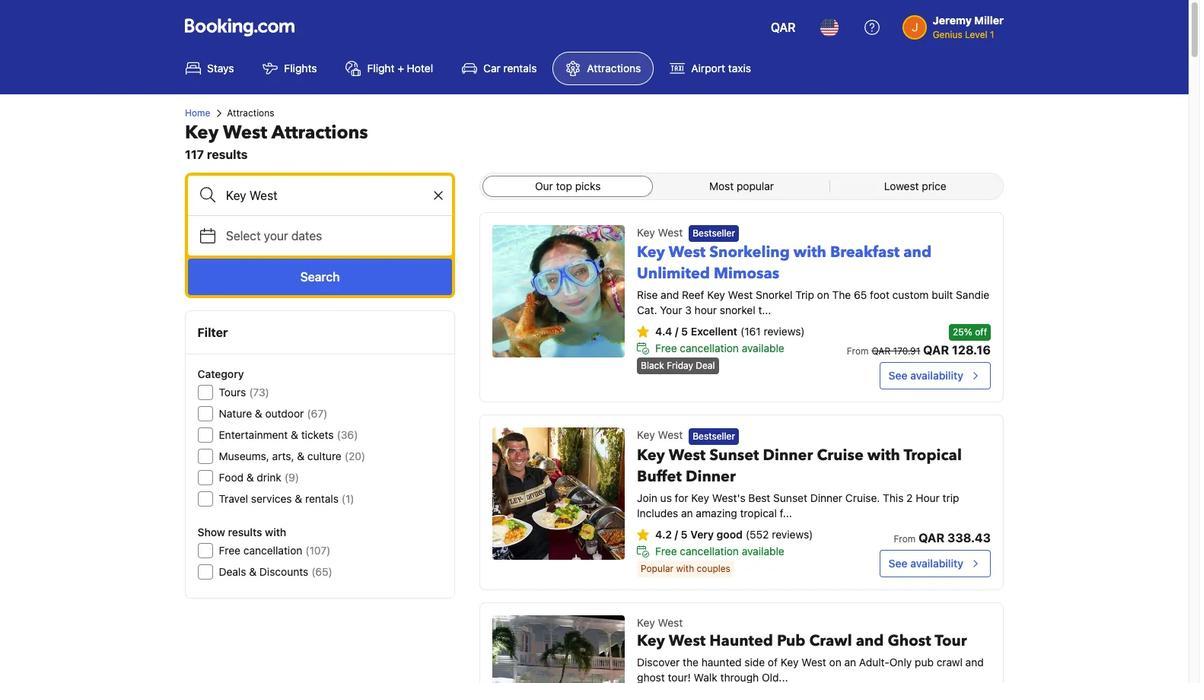 Task type: locate. For each thing, give the bounding box(es) containing it.
through
[[721, 671, 759, 684]]

2 see from the top
[[889, 557, 908, 570]]

reef
[[682, 289, 704, 302]]

lowest price
[[884, 180, 947, 193]]

1 horizontal spatial sunset
[[774, 491, 808, 504]]

sunset up f...
[[774, 491, 808, 504]]

1 vertical spatial available
[[742, 545, 785, 558]]

lowest
[[884, 180, 919, 193]]

available for mimosas
[[742, 342, 785, 355]]

free down 4.2
[[655, 545, 677, 558]]

and up adult-
[[856, 631, 884, 651]]

/
[[675, 325, 679, 338], [675, 528, 678, 541]]

0 vertical spatial available
[[742, 342, 785, 355]]

top
[[556, 180, 572, 193]]

1 vertical spatial sunset
[[774, 491, 808, 504]]

dinner up west's
[[686, 466, 736, 487]]

0 vertical spatial bestseller
[[693, 228, 735, 239]]

flights
[[284, 62, 317, 75]]

1 vertical spatial key west
[[637, 429, 683, 442]]

0 vertical spatial sunset
[[710, 445, 759, 466]]

2 free cancellation available from the top
[[655, 545, 785, 558]]

rentals
[[504, 62, 537, 75], [306, 493, 339, 505]]

adult-
[[859, 656, 890, 669]]

flight
[[367, 62, 395, 75]]

cancellation down excellent
[[680, 342, 739, 355]]

availability down from qar 338.43
[[911, 557, 964, 570]]

home link
[[185, 107, 210, 120]]

1 vertical spatial /
[[675, 528, 678, 541]]

the
[[683, 656, 699, 669]]

availability down qar 128.16
[[911, 369, 964, 382]]

key west
[[637, 226, 683, 239], [637, 429, 683, 442]]

1 vertical spatial from
[[894, 533, 916, 545]]

our
[[535, 180, 553, 193]]

built
[[932, 289, 953, 302]]

haunted
[[702, 656, 742, 669]]

select your dates
[[226, 229, 322, 243]]

1 vertical spatial 5
[[681, 528, 688, 541]]

25% off from qar 170.91 qar 128.16
[[847, 327, 991, 357]]

on inside key west snorkeling with breakfast and unlimited mimosas rise and reef key west snorkel trip on the 65 foot custom built sandie cat. your 3 hour snorkel t...
[[817, 289, 830, 302]]

2 / from the top
[[675, 528, 678, 541]]

reviews) down f...
[[772, 528, 813, 541]]

bestseller for snorkeling
[[693, 228, 735, 239]]

1 bestseller from the top
[[693, 228, 735, 239]]

key
[[185, 120, 219, 145], [637, 226, 655, 239], [637, 242, 665, 263], [707, 289, 725, 302], [637, 429, 655, 442], [637, 445, 665, 466], [691, 491, 710, 504], [637, 616, 655, 629], [637, 631, 665, 651], [781, 656, 799, 669]]

results right 117
[[207, 148, 248, 161]]

1 horizontal spatial from
[[894, 533, 916, 545]]

best
[[749, 491, 771, 504]]

/ for dinner
[[675, 528, 678, 541]]

0 vertical spatial see availability
[[889, 369, 964, 382]]

1 vertical spatial rentals
[[306, 493, 339, 505]]

see
[[889, 369, 908, 382], [889, 557, 908, 570]]

&
[[255, 407, 263, 420], [291, 429, 299, 442], [297, 450, 305, 463], [247, 471, 254, 484], [295, 493, 303, 505], [250, 566, 257, 579]]

rentals right car
[[504, 62, 537, 75]]

1 vertical spatial an
[[845, 656, 856, 669]]

airport taxis link
[[657, 52, 764, 85]]

see availability down from qar 338.43
[[889, 557, 964, 570]]

4.4 / 5 excellent (161 reviews)
[[655, 325, 805, 338]]

& right deals
[[250, 566, 257, 579]]

available down (552
[[742, 545, 785, 558]]

free
[[655, 342, 677, 355], [219, 544, 241, 557], [655, 545, 677, 558]]

sunset up west's
[[710, 445, 759, 466]]

0 vertical spatial key west
[[637, 226, 683, 239]]

see availability for key west snorkeling with breakfast and unlimited mimosas
[[889, 369, 964, 382]]

see availability
[[889, 369, 964, 382], [889, 557, 964, 570]]

4.2 / 5 very good (552 reviews)
[[655, 528, 813, 541]]

1 see availability from the top
[[889, 369, 964, 382]]

0 horizontal spatial an
[[681, 507, 693, 520]]

0 vertical spatial rentals
[[504, 62, 537, 75]]

black friday deal
[[641, 360, 715, 372]]

an inside key west key west haunted pub crawl and ghost tour discover the haunted side of key west on an adult-only pub crawl and ghost tour! walk through old...
[[845, 656, 856, 669]]

airport
[[691, 62, 725, 75]]

key west sunset dinner cruise with tropical buffet dinner image
[[493, 428, 625, 560]]

search
[[300, 270, 340, 284]]

qar
[[771, 21, 796, 34]]

with inside the key west sunset dinner cruise with tropical buffet dinner join us for key west's best sunset dinner cruise. this 2 hour trip includes an amazing tropical f...
[[868, 445, 900, 466]]

on
[[817, 289, 830, 302], [829, 656, 842, 669]]

free down 4.4
[[655, 342, 677, 355]]

jeremy
[[933, 14, 972, 27]]

rentals left "(1)"
[[306, 493, 339, 505]]

1 free cancellation available from the top
[[655, 342, 785, 355]]

select
[[226, 229, 261, 243]]

0 vertical spatial on
[[817, 289, 830, 302]]

1 vertical spatial free cancellation available
[[655, 545, 785, 558]]

0 vertical spatial from
[[847, 346, 869, 357]]

snorkeling
[[710, 242, 790, 263]]

and up your
[[661, 289, 679, 302]]

us
[[660, 491, 672, 504]]

arts,
[[273, 450, 295, 463]]

reviews) down t...
[[764, 325, 805, 338]]

an left adult-
[[845, 656, 856, 669]]

reviews)
[[764, 325, 805, 338], [772, 528, 813, 541]]

1 5 from the top
[[681, 325, 688, 338]]

& up museums, arts, & culture (20)
[[291, 429, 299, 442]]

2 see availability from the top
[[889, 557, 964, 570]]

0 vertical spatial availability
[[911, 369, 964, 382]]

1 horizontal spatial an
[[845, 656, 856, 669]]

key west key west haunted pub crawl and ghost tour discover the haunted side of key west on an adult-only pub crawl and ghost tour! walk through old...
[[637, 616, 984, 684]]

key west up unlimited
[[637, 226, 683, 239]]

and right 'crawl'
[[966, 656, 984, 669]]

key west snorkeling with breakfast and unlimited mimosas image
[[493, 225, 625, 358]]

0 horizontal spatial from
[[847, 346, 869, 357]]

free cancellation available up couples
[[655, 545, 785, 558]]

see down from qar 338.43
[[889, 557, 908, 570]]

west
[[223, 120, 267, 145], [658, 226, 683, 239], [669, 242, 706, 263], [728, 289, 753, 302], [658, 429, 683, 442], [669, 445, 706, 466], [658, 616, 683, 629], [669, 631, 706, 651], [802, 656, 827, 669]]

rise
[[637, 289, 658, 302]]

key west sunset dinner cruise with tropical buffet dinner join us for key west's best sunset dinner cruise. this 2 hour trip includes an amazing tropical f...
[[637, 445, 962, 520]]

snorkel
[[756, 289, 793, 302]]

see down qar 170.91
[[889, 369, 908, 382]]

results inside key west attractions 117 results
[[207, 148, 248, 161]]

2 bestseller from the top
[[693, 431, 735, 442]]

see availability down 25% off from qar 170.91 qar 128.16
[[889, 369, 964, 382]]

car rentals link
[[449, 52, 550, 85]]

1 vertical spatial see
[[889, 557, 908, 570]]

1 / from the top
[[675, 325, 679, 338]]

an inside the key west sunset dinner cruise with tropical buffet dinner join us for key west's best sunset dinner cruise. this 2 hour trip includes an amazing tropical f...
[[681, 507, 693, 520]]

& right arts,
[[297, 450, 305, 463]]

sunset
[[710, 445, 759, 466], [774, 491, 808, 504]]

1 vertical spatial see availability
[[889, 557, 964, 570]]

0 horizontal spatial sunset
[[710, 445, 759, 466]]

snorkel
[[720, 304, 756, 317]]

dinner
[[763, 445, 813, 466], [686, 466, 736, 487], [810, 491, 843, 504]]

0 vertical spatial /
[[675, 325, 679, 338]]

0 vertical spatial attractions
[[587, 62, 641, 75]]

1 available from the top
[[742, 342, 785, 355]]

2 availability from the top
[[911, 557, 964, 570]]

qar 170.91
[[872, 346, 920, 357]]

on right the trip
[[817, 289, 830, 302]]

2 vertical spatial attractions
[[272, 120, 368, 145]]

0 vertical spatial an
[[681, 507, 693, 520]]

dinner left cruise.
[[810, 491, 843, 504]]

with up the free cancellation (107)
[[265, 526, 287, 539]]

custom
[[893, 289, 929, 302]]

dinner up 'best'
[[763, 445, 813, 466]]

on inside key west key west haunted pub crawl and ghost tour discover the haunted side of key west on an adult-only pub crawl and ghost tour! walk through old...
[[829, 656, 842, 669]]

/ right 4.2
[[675, 528, 678, 541]]

cancellation up couples
[[680, 545, 739, 558]]

key west haunted pub crawl and ghost tour image
[[493, 616, 625, 684]]

travel services & rentals (1)
[[219, 493, 355, 505]]

and
[[904, 242, 932, 263], [661, 289, 679, 302], [856, 631, 884, 651], [966, 656, 984, 669]]

2 5 from the top
[[681, 528, 688, 541]]

free cancellation available
[[655, 342, 785, 355], [655, 545, 785, 558]]

5 right 4.4
[[681, 325, 688, 338]]

cancellation for mimosas
[[680, 342, 739, 355]]

1 vertical spatial availability
[[911, 557, 964, 570]]

home
[[185, 107, 210, 119]]

5 for dinner
[[681, 528, 688, 541]]

(36)
[[337, 429, 358, 442]]

1 vertical spatial on
[[829, 656, 842, 669]]

with right cruise
[[868, 445, 900, 466]]

and up custom
[[904, 242, 932, 263]]

results right show
[[228, 526, 263, 539]]

1 availability from the top
[[911, 369, 964, 382]]

2 available from the top
[[742, 545, 785, 558]]

attractions
[[587, 62, 641, 75], [227, 107, 274, 119], [272, 120, 368, 145]]

/ for rise
[[675, 325, 679, 338]]

booking.com image
[[185, 18, 295, 37]]

trip
[[796, 289, 814, 302]]

foot
[[870, 289, 890, 302]]

airport taxis
[[691, 62, 751, 75]]

5 left very
[[681, 528, 688, 541]]

an down for
[[681, 507, 693, 520]]

0 vertical spatial results
[[207, 148, 248, 161]]

cancellation
[[680, 342, 739, 355], [244, 544, 303, 557], [680, 545, 739, 558]]

on down crawl
[[829, 656, 842, 669]]

car rentals
[[483, 62, 537, 75]]

1 key west from the top
[[637, 226, 683, 239]]

0 vertical spatial see
[[889, 369, 908, 382]]

availability
[[911, 369, 964, 382], [911, 557, 964, 570]]

only
[[890, 656, 912, 669]]

/ right 4.4
[[675, 325, 679, 338]]

& for drink
[[247, 471, 254, 484]]

dates
[[292, 229, 322, 243]]

bestseller up west's
[[693, 431, 735, 442]]

0 horizontal spatial rentals
[[306, 493, 339, 505]]

key west up buffet
[[637, 429, 683, 442]]

& down (73)
[[255, 407, 263, 420]]

nature
[[219, 407, 252, 420]]

availability for key west snorkeling with breakfast and unlimited mimosas
[[911, 369, 964, 382]]

1 vertical spatial reviews)
[[772, 528, 813, 541]]

ghost
[[888, 631, 931, 651]]

food
[[219, 471, 244, 484]]

from left qar 170.91
[[847, 346, 869, 357]]

available down "(161" on the top right of page
[[742, 342, 785, 355]]

0 vertical spatial free cancellation available
[[655, 342, 785, 355]]

from down 2 in the bottom right of the page
[[894, 533, 916, 545]]

1 vertical spatial bestseller
[[693, 431, 735, 442]]

with up the trip
[[794, 242, 827, 263]]

walk
[[694, 671, 718, 684]]

1 see from the top
[[889, 369, 908, 382]]

& left drink
[[247, 471, 254, 484]]

flights link
[[250, 52, 330, 85]]

key west for key west snorkeling with breakfast and unlimited mimosas
[[637, 226, 683, 239]]

& for outdoor
[[255, 407, 263, 420]]

jeremy miller genius level 1
[[933, 14, 1004, 40]]

0 vertical spatial 5
[[681, 325, 688, 338]]

2 key west from the top
[[637, 429, 683, 442]]

culture
[[308, 450, 342, 463]]

bestseller up snorkeling
[[693, 228, 735, 239]]

free cancellation available down excellent
[[655, 342, 785, 355]]

key inside key west attractions 117 results
[[185, 120, 219, 145]]



Task type: vqa. For each thing, say whether or not it's contained in the screenshot.
the mm field
no



Task type: describe. For each thing, give the bounding box(es) containing it.
excellent
[[691, 325, 738, 338]]

flight + hotel
[[367, 62, 433, 75]]

free for key west snorkeling with breakfast and unlimited mimosas
[[655, 342, 677, 355]]

bestseller for sunset
[[693, 431, 735, 442]]

(67)
[[307, 407, 328, 420]]

museums, arts, & culture (20)
[[219, 450, 366, 463]]

0 vertical spatial reviews)
[[764, 325, 805, 338]]

key west snorkeling with breakfast and unlimited mimosas rise and reef key west snorkel trip on the 65 foot custom built sandie cat. your 3 hour snorkel t...
[[637, 242, 990, 317]]

cancellation for buffet
[[680, 545, 739, 558]]

f...
[[780, 507, 792, 520]]

west inside key west attractions 117 results
[[223, 120, 267, 145]]

museums,
[[219, 450, 270, 463]]

this
[[883, 491, 904, 504]]

& down (9)
[[295, 493, 303, 505]]

breakfast
[[830, 242, 900, 263]]

for
[[675, 491, 689, 504]]

4.2
[[655, 528, 672, 541]]

off
[[975, 327, 987, 338]]

(161
[[741, 325, 761, 338]]

availability for key west sunset dinner cruise with tropical buffet dinner
[[911, 557, 964, 570]]

your
[[264, 229, 288, 243]]

attractions link
[[553, 52, 654, 85]]

& for discounts
[[250, 566, 257, 579]]

free up deals
[[219, 544, 241, 557]]

popular
[[641, 563, 674, 574]]

black
[[641, 360, 664, 372]]

entertainment
[[219, 429, 288, 442]]

& for tickets
[[291, 429, 299, 442]]

3
[[685, 304, 692, 317]]

see availability for key west sunset dinner cruise with tropical buffet dinner
[[889, 557, 964, 570]]

tour!
[[668, 671, 691, 684]]

show
[[198, 526, 226, 539]]

with right popular
[[676, 563, 694, 574]]

2
[[907, 491, 913, 504]]

(552
[[746, 528, 769, 541]]

see for key west sunset dinner cruise with tropical buffet dinner
[[889, 557, 908, 570]]

65
[[854, 289, 867, 302]]

see for key west snorkeling with breakfast and unlimited mimosas
[[889, 369, 908, 382]]

from inside from qar 338.43
[[894, 533, 916, 545]]

discover
[[637, 656, 680, 669]]

search button
[[188, 259, 452, 295]]

1 horizontal spatial rentals
[[504, 62, 537, 75]]

free cancellation available for mimosas
[[655, 342, 785, 355]]

good
[[717, 528, 743, 541]]

west inside the key west sunset dinner cruise with tropical buffet dinner join us for key west's best sunset dinner cruise. this 2 hour trip includes an amazing tropical f...
[[669, 445, 706, 466]]

tropical
[[740, 507, 777, 520]]

taxis
[[728, 62, 751, 75]]

hour
[[695, 304, 717, 317]]

hotel
[[407, 62, 433, 75]]

amazing
[[696, 507, 737, 520]]

haunted
[[710, 631, 773, 651]]

cruise
[[817, 445, 864, 466]]

discounts
[[260, 566, 309, 579]]

cancellation up deals & discounts (65)
[[244, 544, 303, 557]]

deals
[[219, 566, 247, 579]]

your account menu jeremy miller genius level 1 element
[[903, 7, 1010, 42]]

flight + hotel link
[[333, 52, 446, 85]]

key west for key west sunset dinner cruise with tropical buffet dinner
[[637, 429, 683, 442]]

mimosas
[[714, 264, 780, 284]]

free for key west sunset dinner cruise with tropical buffet dinner
[[655, 545, 677, 558]]

of
[[768, 656, 778, 669]]

the
[[832, 289, 851, 302]]

+
[[398, 62, 404, 75]]

level
[[965, 29, 988, 40]]

cruise.
[[846, 491, 880, 504]]

entertainment & tickets (36)
[[219, 429, 358, 442]]

free cancellation available for buffet
[[655, 545, 785, 558]]

tropical
[[904, 445, 962, 466]]

nature & outdoor (67)
[[219, 407, 328, 420]]

(20)
[[345, 450, 366, 463]]

west's
[[712, 491, 746, 504]]

4.4
[[655, 325, 672, 338]]

available for buffet
[[742, 545, 785, 558]]

2 vertical spatial dinner
[[810, 491, 843, 504]]

Where are you going? search field
[[188, 176, 452, 215]]

crawl
[[937, 656, 963, 669]]

1 vertical spatial results
[[228, 526, 263, 539]]

car
[[483, 62, 501, 75]]

0 vertical spatial dinner
[[763, 445, 813, 466]]

trip
[[943, 491, 959, 504]]

join
[[637, 491, 658, 504]]

outdoor
[[266, 407, 304, 420]]

t...
[[759, 304, 771, 317]]

stays
[[207, 62, 234, 75]]

deal
[[696, 360, 715, 372]]

(65)
[[312, 566, 333, 579]]

qar 338.43
[[919, 531, 991, 545]]

1 vertical spatial dinner
[[686, 466, 736, 487]]

tickets
[[302, 429, 334, 442]]

filter
[[198, 326, 228, 339]]

price
[[922, 180, 947, 193]]

1 vertical spatial attractions
[[227, 107, 274, 119]]

stays link
[[173, 52, 247, 85]]

from inside 25% off from qar 170.91 qar 128.16
[[847, 346, 869, 357]]

services
[[251, 493, 292, 505]]

popular
[[737, 180, 774, 193]]

5 for rise
[[681, 325, 688, 338]]

from qar 338.43
[[894, 531, 991, 545]]

with inside key west snorkeling with breakfast and unlimited mimosas rise and reef key west snorkel trip on the 65 foot custom built sandie cat. your 3 hour snorkel t...
[[794, 242, 827, 263]]

couples
[[697, 563, 731, 574]]

attractions inside key west attractions 117 results
[[272, 120, 368, 145]]

our top picks
[[535, 180, 601, 193]]



